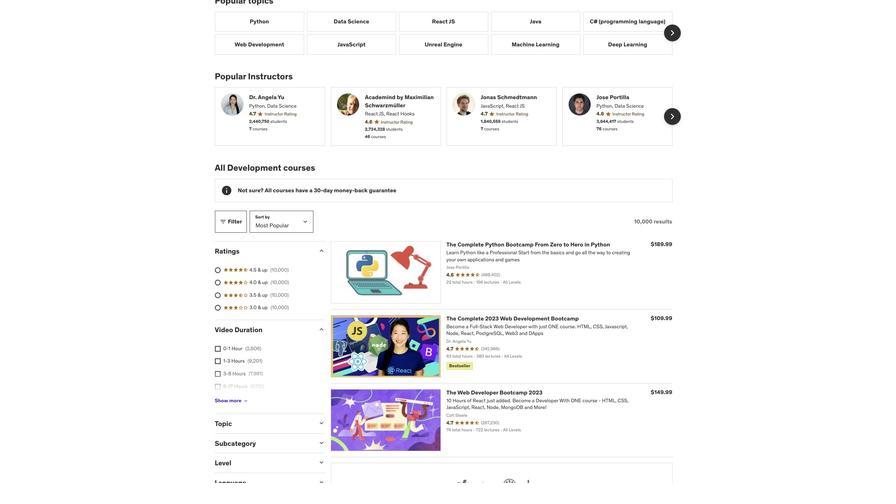 Task type: vqa. For each thing, say whether or not it's contained in the screenshot.


Task type: describe. For each thing, give the bounding box(es) containing it.
1-
[[223, 358, 227, 364]]

hero
[[570, 241, 583, 248]]

17+ hours
[[223, 396, 246, 402]]

students for data
[[617, 119, 634, 124]]

machine learning
[[512, 41, 560, 48]]

js,
[[379, 111, 385, 117]]

instructor for data
[[613, 111, 631, 117]]

day
[[323, 187, 333, 194]]

back
[[354, 187, 368, 194]]

data science link
[[307, 12, 396, 32]]

javascript link
[[307, 34, 396, 54]]

the complete 2023 web development bootcamp link
[[446, 315, 579, 322]]

1
[[228, 345, 230, 352]]

hours for 3-6 hours
[[232, 370, 246, 377]]

money-
[[334, 187, 354, 194]]

0 vertical spatial xsmall image
[[215, 346, 220, 352]]

js inside react js link
[[449, 18, 455, 25]]

jonas
[[481, 94, 496, 101]]

duration
[[235, 325, 262, 334]]

up for 4.5 & up
[[262, 267, 267, 273]]

c# (programming language) link
[[583, 12, 672, 32]]

2,440,750 students 7 courses
[[249, 119, 287, 131]]

instructor rating for react
[[496, 111, 528, 117]]

subcategory button
[[215, 439, 312, 447]]

science inside dr. angela yu python, data science
[[279, 103, 297, 109]]

courses for schwarzmüller
[[371, 134, 386, 139]]

level
[[215, 459, 231, 467]]

more
[[229, 397, 241, 404]]

box image
[[526, 477, 550, 483]]

to
[[563, 241, 569, 248]]

instructor for schwarzmüller
[[381, 119, 399, 125]]

complete for 2023
[[458, 315, 484, 322]]

instructors
[[248, 71, 293, 82]]

rating for data
[[632, 111, 644, 117]]

deep learning link
[[583, 34, 672, 54]]

instructor for react
[[496, 111, 515, 117]]

academind by maximilian schwarzmüller link
[[365, 93, 435, 109]]

java
[[530, 18, 541, 25]]

hour
[[232, 345, 242, 352]]

developer
[[471, 389, 498, 396]]

xsmall image for 3-
[[215, 371, 220, 377]]

(programming
[[599, 18, 637, 25]]

web development
[[235, 41, 284, 48]]

4.5 & up (10,000)
[[249, 267, 289, 273]]

$189.99
[[651, 240, 672, 247]]

web development link
[[215, 34, 304, 54]]

have
[[295, 187, 308, 194]]

schmedtmann
[[497, 94, 537, 101]]

4.6 for academind by maximilian schwarzmüller
[[365, 119, 372, 125]]

students for react
[[502, 119, 518, 124]]

js inside jonas schmedtmann javascript, react js
[[520, 103, 525, 109]]

4.7 for dr. angela yu
[[249, 111, 256, 117]]

jose portilla python, data science
[[597, 94, 644, 109]]

the web developer bootcamp 2023 link
[[446, 389, 543, 396]]

3.0
[[249, 304, 257, 311]]

deep learning
[[608, 41, 647, 48]]

small image for video duration
[[318, 326, 325, 333]]

small image
[[318, 459, 325, 466]]

small image inside filter button
[[219, 218, 226, 225]]

video
[[215, 325, 233, 334]]

small image for topic
[[318, 420, 325, 427]]

up for 3.0 & up
[[262, 304, 268, 311]]

0-
[[223, 345, 228, 352]]

(10,000) for 4.5 & up (10,000)
[[270, 267, 289, 273]]

carousel element containing python
[[215, 12, 681, 54]]

not
[[238, 187, 248, 194]]

data science
[[334, 18, 369, 25]]

guarantee
[[369, 187, 396, 194]]

show
[[215, 397, 228, 404]]

jonas schmedtmann link
[[481, 93, 550, 101]]

students for schwarzmüller
[[386, 127, 403, 132]]

courses for data
[[603, 126, 618, 131]]

1 vertical spatial all
[[265, 187, 272, 194]]

2,440,750
[[249, 119, 269, 124]]

& for 3.5
[[258, 292, 261, 298]]

python, inside dr. angela yu python, data science
[[249, 103, 266, 109]]

1,840,559 students 7 courses
[[481, 119, 518, 131]]

react inside react js link
[[432, 18, 448, 25]]

1 horizontal spatial web
[[457, 389, 470, 396]]

topic button
[[215, 419, 312, 428]]

3.0 & up (10,000)
[[249, 304, 289, 311]]

$109.99
[[651, 314, 672, 321]]

show more
[[215, 397, 241, 404]]

courses for react
[[484, 126, 499, 131]]

data inside dr. angela yu python, data science
[[267, 103, 278, 109]]

3-6 hours (7,981)
[[223, 370, 263, 377]]

academind
[[365, 94, 396, 101]]

language)
[[639, 18, 666, 25]]

the for the complete 2023 web development bootcamp
[[446, 315, 456, 322]]

science inside the "jose portilla python, data science"
[[626, 103, 644, 109]]

(10,000) for 3.0 & up (10,000)
[[271, 304, 289, 311]]

the complete python bootcamp from zero to hero in python link
[[446, 241, 610, 248]]

(7,981)
[[249, 370, 263, 377]]

deep
[[608, 41, 622, 48]]

2 horizontal spatial python
[[591, 241, 610, 248]]

students for python,
[[270, 119, 287, 124]]

1 next image from the top
[[667, 27, 678, 39]]

$149.99
[[651, 388, 672, 395]]

filter button
[[215, 211, 247, 233]]

development for all
[[227, 162, 281, 173]]

2,724,328
[[365, 127, 385, 132]]

4.0 & up (10,000)
[[249, 279, 289, 286]]

1 horizontal spatial 2023
[[529, 389, 543, 396]]

show more button
[[215, 394, 248, 408]]

3.5 & up (10,000)
[[249, 292, 289, 298]]

30-
[[314, 187, 323, 194]]

a
[[309, 187, 313, 194]]

jose
[[597, 94, 608, 101]]



Task type: locate. For each thing, give the bounding box(es) containing it.
react js
[[432, 18, 455, 25]]

maximilian
[[405, 94, 434, 101]]

instructor rating down 'hooks'
[[381, 119, 413, 125]]

2 (10,000) from the top
[[271, 279, 289, 286]]

2 learning from the left
[[624, 41, 647, 48]]

the for the complete python bootcamp from zero to hero in python
[[446, 241, 456, 248]]

students inside 1,840,559 students 7 courses
[[502, 119, 518, 124]]

courses down 2,440,750
[[253, 126, 268, 131]]

js up engine
[[449, 18, 455, 25]]

1 learning from the left
[[536, 41, 560, 48]]

data inside the "jose portilla python, data science"
[[615, 103, 625, 109]]

7 down 2,440,750
[[249, 126, 252, 131]]

data down portilla
[[615, 103, 625, 109]]

js
[[449, 18, 455, 25], [520, 103, 525, 109]]

academind by maximilian schwarzmüller react js, react hooks
[[365, 94, 434, 117]]

react up unreal engine
[[432, 18, 448, 25]]

students right 2,724,328
[[386, 127, 403, 132]]

python link
[[215, 12, 304, 32]]

0 vertical spatial development
[[248, 41, 284, 48]]

students
[[270, 119, 287, 124], [502, 119, 518, 124], [617, 119, 634, 124], [386, 127, 403, 132]]

(2,606)
[[245, 345, 261, 352]]

2023
[[485, 315, 499, 322], [529, 389, 543, 396]]

learning right deep
[[624, 41, 647, 48]]

0 vertical spatial bootcamp
[[506, 241, 534, 248]]

3.5
[[249, 292, 256, 298]]

next image inside popular instructors element
[[667, 111, 678, 122]]

filter
[[228, 218, 242, 225]]

hours right 3
[[231, 358, 245, 364]]

hours right '17'
[[234, 383, 247, 389]]

1 horizontal spatial 4.6
[[597, 111, 604, 117]]

(10,000) for 3.5 & up (10,000)
[[270, 292, 289, 298]]

data down angela
[[267, 103, 278, 109]]

up for 4.0 & up
[[262, 279, 268, 286]]

the complete 2023 web development bootcamp
[[446, 315, 579, 322]]

courses left have
[[273, 187, 294, 194]]

learning for deep learning
[[624, 41, 647, 48]]

1 horizontal spatial science
[[348, 18, 369, 25]]

small image for ratings
[[318, 247, 325, 254]]

small image for subcategory
[[318, 439, 325, 446]]

c#
[[590, 18, 597, 25]]

popular instructors
[[215, 71, 293, 82]]

17
[[228, 383, 233, 389]]

students right the 1,840,559
[[502, 119, 518, 124]]

bootcamp for from
[[506, 241, 534, 248]]

1 horizontal spatial xsmall image
[[243, 398, 248, 404]]

0 horizontal spatial data
[[267, 103, 278, 109]]

web inside web development link
[[235, 41, 247, 48]]

rating down 'hooks'
[[400, 119, 413, 125]]

2 complete from the top
[[458, 315, 484, 322]]

hours for 6-17 hours
[[234, 383, 247, 389]]

the
[[446, 241, 456, 248], [446, 315, 456, 322], [446, 389, 456, 396]]

carousel element containing dr. angela yu
[[215, 87, 681, 146]]

1 horizontal spatial python
[[485, 241, 504, 248]]

0 vertical spatial the
[[446, 241, 456, 248]]

rating down dr. angela yu link at top left
[[284, 111, 297, 117]]

up right 4.0
[[262, 279, 268, 286]]

7 for jonas
[[481, 126, 483, 131]]

2 next image from the top
[[667, 111, 678, 122]]

10,000 results status
[[634, 218, 672, 225]]

1 complete from the top
[[458, 241, 484, 248]]

7
[[249, 126, 252, 131], [481, 126, 483, 131]]

courses down 2,724,328
[[371, 134, 386, 139]]

students right 3,644,417
[[617, 119, 634, 124]]

0 horizontal spatial js
[[449, 18, 455, 25]]

1 vertical spatial carousel element
[[215, 87, 681, 146]]

1 horizontal spatial learning
[[624, 41, 647, 48]]

4.6
[[597, 111, 604, 117], [365, 119, 372, 125]]

2 horizontal spatial data
[[615, 103, 625, 109]]

& for 4.5
[[258, 267, 261, 273]]

python, inside the "jose portilla python, data science"
[[597, 103, 613, 109]]

2 horizontal spatial web
[[500, 315, 512, 322]]

ratings
[[215, 247, 240, 255]]

2 horizontal spatial science
[[626, 103, 644, 109]]

0 horizontal spatial science
[[279, 103, 297, 109]]

courses up have
[[283, 162, 315, 173]]

courses inside the 2,440,750 students 7 courses
[[253, 126, 268, 131]]

rating for schwarzmüller
[[400, 119, 413, 125]]

2 xsmall image from the top
[[215, 371, 220, 377]]

up right 3.5
[[262, 292, 267, 298]]

video duration button
[[215, 325, 312, 334]]

the for the web developer bootcamp 2023
[[446, 389, 456, 396]]

dr. angela yu link
[[249, 93, 319, 101]]

0 vertical spatial next image
[[667, 27, 678, 39]]

zero
[[550, 241, 562, 248]]

4.7 for jonas schmedtmann
[[481, 111, 488, 117]]

courses inside 2,724,328 students 46 courses
[[371, 134, 386, 139]]

1 vertical spatial next image
[[667, 111, 678, 122]]

xsmall image for 1-
[[215, 359, 220, 364]]

0 vertical spatial web
[[235, 41, 247, 48]]

react
[[432, 18, 448, 25], [506, 103, 519, 109], [365, 111, 378, 117], [386, 111, 399, 117]]

volkswagen image
[[502, 477, 517, 483]]

by
[[397, 94, 403, 101]]

video duration
[[215, 325, 262, 334]]

sure?
[[249, 187, 264, 194]]

courses
[[253, 126, 268, 131], [484, 126, 499, 131], [603, 126, 618, 131], [371, 134, 386, 139], [283, 162, 315, 173], [273, 187, 294, 194]]

1 vertical spatial xsmall image
[[243, 398, 248, 404]]

react left the js, at top left
[[365, 111, 378, 117]]

4.6 for jose portilla
[[597, 111, 604, 117]]

carousel element
[[215, 12, 681, 54], [215, 87, 681, 146]]

1 vertical spatial complete
[[458, 315, 484, 322]]

2 the from the top
[[446, 315, 456, 322]]

1 vertical spatial development
[[227, 162, 281, 173]]

0 horizontal spatial all
[[215, 162, 225, 173]]

up for 3.5 & up
[[262, 292, 267, 298]]

2 vertical spatial bootcamp
[[500, 389, 528, 396]]

topic
[[215, 419, 232, 428]]

all
[[215, 162, 225, 173], [265, 187, 272, 194]]

0 horizontal spatial python
[[250, 18, 269, 25]]

learning right machine
[[536, 41, 560, 48]]

python
[[250, 18, 269, 25], [485, 241, 504, 248], [591, 241, 610, 248]]

python, down jose
[[597, 103, 613, 109]]

popular
[[215, 71, 246, 82]]

6-
[[223, 383, 228, 389]]

xsmall image right more
[[243, 398, 248, 404]]

react down jonas schmedtmann link
[[506, 103, 519, 109]]

nasdaq image
[[453, 477, 493, 483]]

(9,201)
[[248, 358, 262, 364]]

(10,000) up 3.5 & up (10,000) on the bottom of page
[[271, 279, 289, 286]]

1,840,559
[[481, 119, 501, 124]]

0 vertical spatial carousel element
[[215, 12, 681, 54]]

machine learning link
[[491, 34, 580, 54]]

up right the 3.0 at the left of the page
[[262, 304, 268, 311]]

4.7 up 2,440,750
[[249, 111, 256, 117]]

instructor down the js, at top left
[[381, 119, 399, 125]]

1 horizontal spatial 7
[[481, 126, 483, 131]]

2 vertical spatial the
[[446, 389, 456, 396]]

development inside web development link
[[248, 41, 284, 48]]

1 vertical spatial bootcamp
[[551, 315, 579, 322]]

instructor down the "jose portilla python, data science" on the top
[[613, 111, 631, 117]]

react right the js, at top left
[[386, 111, 399, 117]]

0 horizontal spatial 4.6
[[365, 119, 372, 125]]

& for 3.0
[[258, 304, 261, 311]]

hooks
[[400, 111, 415, 117]]

xsmall image
[[215, 359, 220, 364], [215, 371, 220, 377], [215, 384, 220, 389]]

instructor up 1,840,559 students 7 courses
[[496, 111, 515, 117]]

1 xsmall image from the top
[[215, 359, 220, 364]]

learning inside 'link'
[[624, 41, 647, 48]]

1 python, from the left
[[249, 103, 266, 109]]

js down schmedtmann
[[520, 103, 525, 109]]

3
[[227, 358, 230, 364]]

the web developer bootcamp 2023
[[446, 389, 543, 396]]

4.7 up the 1,840,559
[[481, 111, 488, 117]]

6
[[228, 370, 231, 377]]

1 4.7 from the left
[[249, 111, 256, 117]]

rating
[[284, 111, 297, 117], [516, 111, 528, 117], [632, 111, 644, 117], [400, 119, 413, 125]]

0 vertical spatial all
[[215, 162, 225, 173]]

1 vertical spatial xsmall image
[[215, 371, 220, 377]]

2 7 from the left
[[481, 126, 483, 131]]

next image
[[667, 27, 678, 39], [667, 111, 678, 122]]

0 vertical spatial 2023
[[485, 315, 499, 322]]

rating down schmedtmann
[[516, 111, 528, 117]]

4.6 up 3,644,417
[[597, 111, 604, 117]]

6-17 hours (9,721)
[[223, 383, 264, 389]]

instructor rating
[[265, 111, 297, 117], [496, 111, 528, 117], [613, 111, 644, 117], [381, 119, 413, 125]]

(10,000)
[[270, 267, 289, 273], [271, 279, 289, 286], [270, 292, 289, 298], [271, 304, 289, 311]]

1 horizontal spatial 4.7
[[481, 111, 488, 117]]

web
[[235, 41, 247, 48], [500, 315, 512, 322], [457, 389, 470, 396]]

complete
[[458, 241, 484, 248], [458, 315, 484, 322]]

7 inside the 2,440,750 students 7 courses
[[249, 126, 252, 131]]

instructor rating down the "jose portilla python, data science" on the top
[[613, 111, 644, 117]]

& right 4.5
[[258, 267, 261, 273]]

1 vertical spatial 2023
[[529, 389, 543, 396]]

1 horizontal spatial data
[[334, 18, 346, 25]]

rating down "jose portilla" link
[[632, 111, 644, 117]]

0 horizontal spatial xsmall image
[[215, 346, 220, 352]]

complete for python
[[458, 241, 484, 248]]

instructor rating for schwarzmüller
[[381, 119, 413, 125]]

not sure? all courses have a 30-day money-back guarantee
[[238, 187, 396, 194]]

1 vertical spatial web
[[500, 315, 512, 322]]

1 horizontal spatial js
[[520, 103, 525, 109]]

the complete python bootcamp from zero to hero in python
[[446, 241, 610, 248]]

3 the from the top
[[446, 389, 456, 396]]

&
[[258, 267, 261, 273], [258, 279, 261, 286], [258, 292, 261, 298], [258, 304, 261, 311]]

students right 2,440,750
[[270, 119, 287, 124]]

2 python, from the left
[[597, 103, 613, 109]]

instructor rating down dr. angela yu python, data science at top
[[265, 111, 297, 117]]

students inside the 2,440,750 students 7 courses
[[270, 119, 287, 124]]

0 horizontal spatial 7
[[249, 126, 252, 131]]

& right the 3.0 at the left of the page
[[258, 304, 261, 311]]

data up javascript at the left of page
[[334, 18, 346, 25]]

& right 4.0
[[258, 279, 261, 286]]

dr. angela yu python, data science
[[249, 94, 297, 109]]

1 (10,000) from the top
[[270, 267, 289, 273]]

xsmall image for 6-
[[215, 384, 220, 389]]

2 vertical spatial xsmall image
[[215, 384, 220, 389]]

hours for 1-3 hours
[[231, 358, 245, 364]]

3-
[[223, 370, 228, 377]]

1 vertical spatial js
[[520, 103, 525, 109]]

0 horizontal spatial 4.7
[[249, 111, 256, 117]]

python, down dr.
[[249, 103, 266, 109]]

science down "jose portilla" link
[[626, 103, 644, 109]]

0 vertical spatial 4.6
[[597, 111, 604, 117]]

7 inside 1,840,559 students 7 courses
[[481, 126, 483, 131]]

hours right 6 at the left bottom
[[232, 370, 246, 377]]

0 horizontal spatial 2023
[[485, 315, 499, 322]]

up right 4.5
[[262, 267, 267, 273]]

xsmall image
[[215, 346, 220, 352], [243, 398, 248, 404]]

4 (10,000) from the top
[[271, 304, 289, 311]]

popular instructors element
[[215, 71, 681, 146]]

schwarzmüller
[[365, 102, 405, 109]]

students inside 2,724,328 students 46 courses
[[386, 127, 403, 132]]

react inside jonas schmedtmann javascript, react js
[[506, 103, 519, 109]]

rating for python,
[[284, 111, 297, 117]]

level button
[[215, 459, 312, 467]]

from
[[535, 241, 549, 248]]

science down dr. angela yu link at top left
[[279, 103, 297, 109]]

7 down the 1,840,559
[[481, 126, 483, 131]]

1 horizontal spatial python,
[[597, 103, 613, 109]]

courses inside the 3,644,417 students 76 courses
[[603, 126, 618, 131]]

ratings button
[[215, 247, 312, 255]]

xsmall image left 1-
[[215, 359, 220, 364]]

10,000 results
[[634, 218, 672, 225]]

1 the from the top
[[446, 241, 456, 248]]

2,724,328 students 46 courses
[[365, 127, 403, 139]]

46
[[365, 134, 370, 139]]

xsmall image left 3-
[[215, 371, 220, 377]]

learning for machine learning
[[536, 41, 560, 48]]

0 horizontal spatial learning
[[536, 41, 560, 48]]

all development courses
[[215, 162, 315, 173]]

(10,000) for 4.0 & up (10,000)
[[271, 279, 289, 286]]

0 horizontal spatial web
[[235, 41, 247, 48]]

1 vertical spatial 4.6
[[365, 119, 372, 125]]

0 vertical spatial complete
[[458, 241, 484, 248]]

xsmall image left 6-
[[215, 384, 220, 389]]

xsmall image left 0-
[[215, 346, 220, 352]]

2 vertical spatial development
[[514, 315, 550, 322]]

python inside carousel element
[[250, 18, 269, 25]]

4.0
[[249, 279, 257, 286]]

17+
[[223, 396, 231, 402]]

hours right '17+'
[[232, 396, 246, 402]]

2 4.7 from the left
[[481, 111, 488, 117]]

1 horizontal spatial all
[[265, 187, 272, 194]]

1 carousel element from the top
[[215, 12, 681, 54]]

4.6 up 2,724,328
[[365, 119, 372, 125]]

(10,000) down 4.0 & up (10,000)
[[270, 292, 289, 298]]

0 vertical spatial xsmall image
[[215, 359, 220, 364]]

(9,721)
[[250, 383, 264, 389]]

small image
[[219, 218, 226, 225], [318, 247, 325, 254], [318, 326, 325, 333], [318, 420, 325, 427], [318, 439, 325, 446], [318, 479, 325, 483]]

unreal engine link
[[399, 34, 488, 54]]

instructor up the 2,440,750 students 7 courses in the left of the page
[[265, 111, 283, 117]]

portilla
[[610, 94, 629, 101]]

courses down 3,644,417
[[603, 126, 618, 131]]

3 (10,000) from the top
[[270, 292, 289, 298]]

& for 4.0
[[258, 279, 261, 286]]

data
[[334, 18, 346, 25], [267, 103, 278, 109], [615, 103, 625, 109]]

courses down the 1,840,559
[[484, 126, 499, 131]]

2 carousel element from the top
[[215, 87, 681, 146]]

instructor rating for data
[[613, 111, 644, 117]]

students inside the 3,644,417 students 76 courses
[[617, 119, 634, 124]]

3 xsmall image from the top
[[215, 384, 220, 389]]

instructor rating for python,
[[265, 111, 297, 117]]

4.7
[[249, 111, 256, 117], [481, 111, 488, 117]]

courses inside 1,840,559 students 7 courses
[[484, 126, 499, 131]]

1 vertical spatial the
[[446, 315, 456, 322]]

instructor rating down jonas schmedtmann javascript, react js
[[496, 111, 528, 117]]

rating for react
[[516, 111, 528, 117]]

2 vertical spatial web
[[457, 389, 470, 396]]

up
[[262, 267, 267, 273], [262, 279, 268, 286], [262, 292, 267, 298], [262, 304, 268, 311]]

development for web
[[248, 41, 284, 48]]

& right 3.5
[[258, 292, 261, 298]]

bootcamp for 2023
[[500, 389, 528, 396]]

science up javascript at the left of page
[[348, 18, 369, 25]]

c# (programming language)
[[590, 18, 666, 25]]

courses for python,
[[253, 126, 268, 131]]

10,000
[[634, 218, 652, 225]]

xsmall image inside show more button
[[243, 398, 248, 404]]

instructor for python,
[[265, 111, 283, 117]]

(10,000) up 4.0 & up (10,000)
[[270, 267, 289, 273]]

0 horizontal spatial python,
[[249, 103, 266, 109]]

jose portilla link
[[597, 93, 666, 101]]

1 7 from the left
[[249, 126, 252, 131]]

7 for dr.
[[249, 126, 252, 131]]

subcategory
[[215, 439, 256, 447]]

0 vertical spatial js
[[449, 18, 455, 25]]

(10,000) down 3.5 & up (10,000) on the bottom of page
[[271, 304, 289, 311]]



